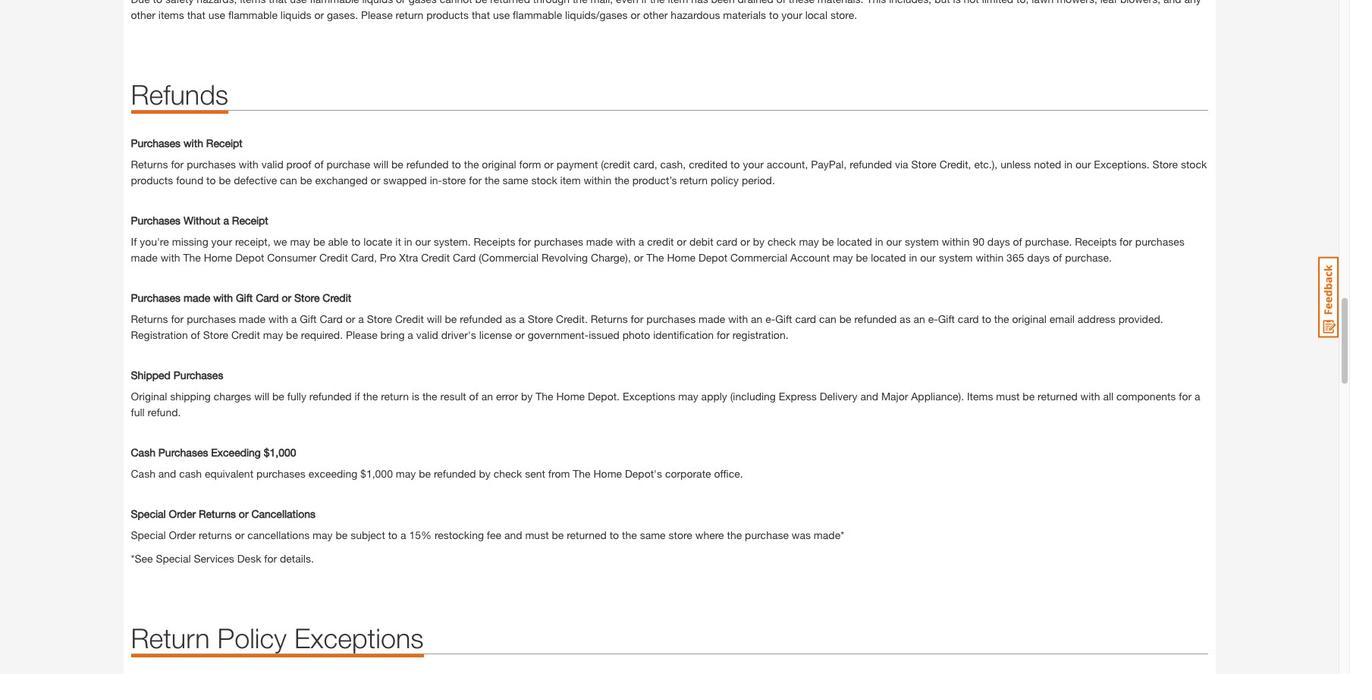 Task type: locate. For each thing, give the bounding box(es) containing it.
cash for cash purchases exceeding $1,000
[[131, 446, 155, 459]]

if inside due to safety hazards, items that use flammable liquids or gases cannot be returned through the mail, even if the item has been drained of these materials. this includes, but is not limited to, lawn mowers, leaf blowers, and any other items that use flammable liquids or gases. please return products that use flammable liquids/gases or other hazardous materials to your local store.
[[642, 0, 647, 5]]

store.
[[831, 8, 857, 21]]

0 horizontal spatial within
[[584, 174, 612, 186]]

the
[[183, 251, 201, 264], [647, 251, 664, 264], [536, 390, 554, 403], [573, 467, 591, 480]]

depot down receipt,
[[235, 251, 264, 264]]

0 horizontal spatial same
[[503, 174, 528, 186]]

valid inside returns for purchases made with a gift card or a store credit will be refunded as a store credit. returns for purchases made with an e-gift card can be refunded as an e-gift card to the original email address provided. registration of store credit may be required. please bring a valid driver's license or government-issued photo identification for registration.
[[416, 328, 438, 341]]

2 vertical spatial returned
[[567, 529, 607, 542]]

drained
[[738, 0, 774, 5]]

0 vertical spatial card
[[453, 251, 476, 264]]

0 vertical spatial liquids
[[362, 0, 393, 5]]

products inside returns for purchases with valid proof of purchase will be refunded to the original form or payment (credit card, cash, credited to your account, paypal, refunded via store credit, etc.), unless noted in our exceptions. store stock products found to be defective can be exchanged or swapped in-store for the same stock item within the product's return policy period.
[[131, 174, 173, 186]]

the up liquids/gases at the top of the page
[[573, 0, 588, 5]]

purchases up found
[[131, 136, 181, 149]]

by right the error at the left of the page
[[521, 390, 533, 403]]

is inside original shipping charges will be fully refunded if the return is the result of an error by the home depot. exceptions may apply (including express delivery and major appliance). items must be returned with all components for a full refund.
[[412, 390, 420, 403]]

0 vertical spatial return
[[396, 8, 424, 21]]

of inside original shipping charges will be fully refunded if the return is the result of an error by the home depot. exceptions may apply (including express delivery and major appliance). items must be returned with all components for a full refund.
[[469, 390, 479, 403]]

1 horizontal spatial original
[[1012, 312, 1047, 325]]

flammable down through
[[513, 8, 562, 21]]

1 vertical spatial item
[[560, 174, 581, 186]]

0 vertical spatial please
[[361, 8, 393, 21]]

1 vertical spatial can
[[819, 312, 837, 325]]

1 vertical spatial if
[[355, 390, 360, 403]]

appliance).
[[911, 390, 964, 403]]

1 vertical spatial exceptions
[[294, 622, 424, 655]]

0 horizontal spatial that
[[187, 8, 205, 21]]

items
[[967, 390, 993, 403]]

0 vertical spatial item
[[668, 0, 688, 5]]

2 vertical spatial return
[[381, 390, 409, 403]]

email
[[1050, 312, 1075, 325]]

365
[[1007, 251, 1025, 264]]

refunded
[[406, 158, 449, 171], [850, 158, 892, 171], [460, 312, 502, 325], [855, 312, 897, 325], [309, 390, 352, 403], [434, 467, 476, 480]]

please
[[361, 8, 393, 21], [346, 328, 378, 341]]

your inside returns for purchases with valid proof of purchase will be refunded to the original form or payment (credit card, cash, credited to your account, paypal, refunded via store credit, etc.), unless noted in our exceptions. store stock products found to be defective can be exchanged or swapped in-store for the same stock item within the product's return policy period.
[[743, 158, 764, 171]]

shipped
[[131, 369, 171, 381]]

0 vertical spatial your
[[782, 8, 803, 21]]

may down purchases made with gift card or store credit
[[263, 328, 283, 341]]

purchase
[[327, 158, 370, 171], [745, 529, 789, 542]]

the right the error at the left of the page
[[536, 390, 554, 403]]

return
[[396, 8, 424, 21], [680, 174, 708, 186], [381, 390, 409, 403]]

the right in-
[[485, 174, 500, 186]]

0 horizontal spatial items
[[158, 8, 184, 21]]

1 horizontal spatial e-
[[928, 312, 938, 325]]

will up driver's
[[427, 312, 442, 325]]

your
[[782, 8, 803, 21], [743, 158, 764, 171], [211, 235, 232, 248]]

2 receipts from the left
[[1075, 235, 1117, 248]]

may left apply
[[678, 390, 699, 403]]

return inside due to safety hazards, items that use flammable liquids or gases cannot be returned through the mail, even if the item has been drained of these materials. this includes, but is not limited to, lawn mowers, leaf blowers, and any other items that use flammable liquids or gases. please return products that use flammable liquids/gases or other hazardous materials to your local store.
[[396, 8, 424, 21]]

sent
[[525, 467, 545, 480]]

exceptions inside original shipping charges will be fully refunded if the return is the result of an error by the home depot. exceptions may apply (including express delivery and major appliance). items must be returned with all components for a full refund.
[[623, 390, 675, 403]]

order for returns
[[169, 507, 196, 520]]

purchase.
[[1025, 235, 1072, 248], [1065, 251, 1112, 264]]

store
[[911, 158, 937, 171], [1153, 158, 1178, 171], [294, 291, 320, 304], [367, 312, 392, 325], [528, 312, 553, 325], [203, 328, 228, 341]]

0 horizontal spatial an
[[482, 390, 493, 403]]

returns up registration
[[131, 312, 168, 325]]

return down credited on the top of the page
[[680, 174, 708, 186]]

within left 90
[[942, 235, 970, 248]]

please inside due to safety hazards, items that use flammable liquids or gases cannot be returned through the mail, even if the item has been drained of these materials. this includes, but is not limited to, lawn mowers, leaf blowers, and any other items that use flammable liquids or gases. please return products that use flammable liquids/gases or other hazardous materials to your local store.
[[361, 8, 393, 21]]

by inside original shipping charges will be fully refunded if the return is the result of an error by the home depot. exceptions may apply (including express delivery and major appliance). items must be returned with all components for a full refund.
[[521, 390, 533, 403]]

swapped
[[383, 174, 427, 186]]

0 horizontal spatial check
[[494, 467, 522, 480]]

please inside returns for purchases made with a gift card or a store credit will be refunded as a store credit. returns for purchases made with an e-gift card can be refunded as an e-gift card to the original email address provided. registration of store credit may be required. please bring a valid driver's license or government-issued photo identification for registration.
[[346, 328, 378, 341]]

fully
[[287, 390, 306, 403]]

0 horizontal spatial if
[[355, 390, 360, 403]]

please right 'gases.'
[[361, 8, 393, 21]]

0 vertical spatial original
[[482, 158, 516, 171]]

from
[[548, 467, 570, 480]]

1 horizontal spatial valid
[[416, 328, 438, 341]]

if you're missing your receipt, we may be able to locate it in our system. receipts for purchases made with a credit or debit card or by check may be located in our system within 90 days of purchase. receipts for purchases made with the home depot consumer credit card, pro xtra credit card (commercial revolving charge), or the home depot commercial account may be located in our system within 365 days of purchase.
[[131, 235, 1185, 264]]

the down (credit on the left top
[[615, 174, 630, 186]]

the left 'form'
[[464, 158, 479, 171]]

1 vertical spatial must
[[525, 529, 549, 542]]

of right 365 in the right top of the page
[[1053, 251, 1062, 264]]

or down even
[[631, 8, 640, 21]]

0 horizontal spatial other
[[131, 8, 155, 21]]

store left where
[[669, 529, 693, 542]]

materials.
[[818, 0, 864, 5]]

purchases for purchases made with gift card or store credit
[[131, 291, 181, 304]]

revolving
[[542, 251, 588, 264]]

located
[[837, 235, 872, 248], [871, 251, 906, 264]]

2 vertical spatial within
[[976, 251, 1004, 264]]

equivalent
[[205, 467, 253, 480]]

1 vertical spatial please
[[346, 328, 378, 341]]

that
[[269, 0, 287, 5], [187, 8, 205, 21], [472, 8, 490, 21]]

returns up the issued on the left of the page
[[591, 312, 628, 325]]

a right 'components'
[[1195, 390, 1201, 403]]

system.
[[434, 235, 471, 248]]

1 vertical spatial $1,000
[[360, 467, 393, 480]]

flammable up 'gases.'
[[310, 0, 359, 5]]

to inside returns for purchases made with a gift card or a store credit will be refunded as a store credit. returns for purchases made with an e-gift card can be refunded as an e-gift card to the original email address provided. registration of store credit may be required. please bring a valid driver's license or government-issued photo identification for registration.
[[982, 312, 992, 325]]

store up required.
[[294, 291, 320, 304]]

1 horizontal spatial check
[[768, 235, 796, 248]]

gases.
[[327, 8, 358, 21]]

0 horizontal spatial receipts
[[474, 235, 515, 248]]

by up commercial
[[753, 235, 765, 248]]

that right hazards, on the top left of page
[[269, 0, 287, 5]]

exchanged
[[315, 174, 368, 186]]

cancellations
[[248, 529, 310, 542]]

0 horizontal spatial valid
[[261, 158, 284, 171]]

order
[[169, 507, 196, 520], [169, 529, 196, 542]]

0 vertical spatial store
[[442, 174, 466, 186]]

shipping
[[170, 390, 211, 403]]

the down credit
[[647, 251, 664, 264]]

2 horizontal spatial returned
[[1038, 390, 1078, 403]]

1 vertical spatial within
[[942, 235, 970, 248]]

0 vertical spatial can
[[280, 174, 297, 186]]

xtra
[[399, 251, 418, 264]]

cash down full
[[131, 446, 155, 459]]

of right registration
[[191, 328, 200, 341]]

item inside returns for purchases with valid proof of purchase will be refunded to the original form or payment (credit card, cash, credited to your account, paypal, refunded via store credit, etc.), unless noted in our exceptions. store stock products found to be defective can be exchanged or swapped in-store for the same stock item within the product's return policy period.
[[560, 174, 581, 186]]

the right even
[[650, 0, 665, 5]]

0 horizontal spatial must
[[525, 529, 549, 542]]

0 vertical spatial is
[[953, 0, 961, 5]]

defective
[[234, 174, 277, 186]]

valid up the defective
[[261, 158, 284, 171]]

0 vertical spatial same
[[503, 174, 528, 186]]

cash for cash and cash equivalent purchases exceeding $1,000 may be refunded by check sent from the home depot's corporate office.
[[131, 467, 155, 480]]

1 horizontal spatial card
[[320, 312, 343, 325]]

e-
[[766, 312, 776, 325], [928, 312, 938, 325]]

or down card,
[[346, 312, 355, 325]]

purchase up exchanged on the left top of page
[[327, 158, 370, 171]]

90
[[973, 235, 985, 248]]

0 vertical spatial check
[[768, 235, 796, 248]]

original
[[482, 158, 516, 171], [1012, 312, 1047, 325]]

exceptions
[[623, 390, 675, 403], [294, 622, 424, 655]]

0 horizontal spatial original
[[482, 158, 516, 171]]

may up account
[[799, 235, 819, 248]]

check up commercial
[[768, 235, 796, 248]]

card
[[717, 235, 738, 248], [795, 312, 816, 325], [958, 312, 979, 325]]

charge),
[[591, 251, 631, 264]]

your down without
[[211, 235, 232, 248]]

order down the cash
[[169, 507, 196, 520]]

2 cash from the top
[[131, 467, 155, 480]]

valid inside returns for purchases with valid proof of purchase will be refunded to the original form or payment (credit card, cash, credited to your account, paypal, refunded via store credit, etc.), unless noted in our exceptions. store stock products found to be defective can be exchanged or swapped in-store for the same stock item within the product's return policy period.
[[261, 158, 284, 171]]

special for special order returns or cancellations
[[131, 507, 166, 520]]

2 vertical spatial will
[[254, 390, 269, 403]]

the down 'depot's'
[[622, 529, 637, 542]]

0 vertical spatial if
[[642, 0, 647, 5]]

return left result
[[381, 390, 409, 403]]

2 e- from the left
[[928, 312, 938, 325]]

0 vertical spatial returned
[[490, 0, 530, 5]]

within down (credit on the left top
[[584, 174, 612, 186]]

stock right "exceptions."
[[1181, 158, 1207, 171]]

blowers,
[[1120, 0, 1161, 5]]

0 horizontal spatial as
[[505, 312, 516, 325]]

policy
[[711, 174, 739, 186]]

0 horizontal spatial by
[[479, 467, 491, 480]]

1 receipts from the left
[[474, 235, 515, 248]]

1 vertical spatial purchase
[[745, 529, 789, 542]]

our
[[1076, 158, 1091, 171], [415, 235, 431, 248], [887, 235, 902, 248], [920, 251, 936, 264]]

cancellations
[[251, 507, 316, 520]]

1 horizontal spatial your
[[743, 158, 764, 171]]

0 horizontal spatial products
[[131, 174, 173, 186]]

1 vertical spatial liquids
[[281, 8, 311, 21]]

to inside if you're missing your receipt, we may be able to locate it in our system. receipts for purchases made with a credit or debit card or by check may be located in our system within 90 days of purchase. receipts for purchases made with the home depot consumer credit card, pro xtra credit card (commercial revolving charge), or the home depot commercial account may be located in our system within 365 days of purchase.
[[351, 235, 361, 248]]

1 vertical spatial special
[[131, 529, 166, 542]]

consumer
[[267, 251, 316, 264]]

1 horizontal spatial receipts
[[1075, 235, 1117, 248]]

2 horizontal spatial by
[[753, 235, 765, 248]]

is
[[953, 0, 961, 5], [412, 390, 420, 403]]

0 horizontal spatial will
[[254, 390, 269, 403]]

0 vertical spatial valid
[[261, 158, 284, 171]]

of right result
[[469, 390, 479, 403]]

error
[[496, 390, 518, 403]]

purchase inside returns for purchases with valid proof of purchase will be refunded to the original form or payment (credit card, cash, credited to your account, paypal, refunded via store credit, etc.), unless noted in our exceptions. store stock products found to be defective can be exchanged or swapped in-store for the same stock item within the product's return policy period.
[[327, 158, 370, 171]]

1 horizontal spatial as
[[900, 312, 911, 325]]

same down 'form'
[[503, 174, 528, 186]]

found
[[176, 174, 203, 186]]

limited
[[982, 0, 1014, 5]]

1 vertical spatial returned
[[1038, 390, 1078, 403]]

original inside returns for purchases made with a gift card or a store credit will be refunded as a store credit. returns for purchases made with an e-gift card can be refunded as an e-gift card to the original email address provided. registration of store credit may be required. please bring a valid driver's license or government-issued photo identification for registration.
[[1012, 312, 1047, 325]]

locate
[[364, 235, 393, 248]]

returned left through
[[490, 0, 530, 5]]

these
[[789, 0, 815, 5]]

system left 90
[[905, 235, 939, 248]]

can down account
[[819, 312, 837, 325]]

cash left the cash
[[131, 467, 155, 480]]

system down 90
[[939, 251, 973, 264]]

2 horizontal spatial will
[[427, 312, 442, 325]]

exceeding
[[309, 467, 358, 480]]

will inside original shipping charges will be fully refunded if the return is the result of an error by the home depot. exceptions may apply (including express delivery and major appliance). items must be returned with all components for a full refund.
[[254, 390, 269, 403]]

the inside original shipping charges will be fully refunded if the return is the result of an error by the home depot. exceptions may apply (including express delivery and major appliance). items must be returned with all components for a full refund.
[[536, 390, 554, 403]]

is left not
[[953, 0, 961, 5]]

or left cancellations
[[239, 507, 249, 520]]

may inside original shipping charges will be fully refunded if the return is the result of an error by the home depot. exceptions may apply (including express delivery and major appliance). items must be returned with all components for a full refund.
[[678, 390, 699, 403]]

1 cash from the top
[[131, 446, 155, 459]]

0 vertical spatial exceptions
[[623, 390, 675, 403]]

purchases inside returns for purchases with valid proof of purchase will be refunded to the original form or payment (credit card, cash, credited to your account, paypal, refunded via store credit, etc.), unless noted in our exceptions. store stock products found to be defective can be exchanged or swapped in-store for the same stock item within the product's return policy period.
[[187, 158, 236, 171]]

0 vertical spatial cash
[[131, 446, 155, 459]]

within inside returns for purchases with valid proof of purchase will be refunded to the original form or payment (credit card, cash, credited to your account, paypal, refunded via store credit, etc.), unless noted in our exceptions. store stock products found to be defective can be exchanged or swapped in-store for the same stock item within the product's return policy period.
[[584, 174, 612, 186]]

or up commercial
[[741, 235, 750, 248]]

1 vertical spatial card
[[256, 291, 279, 304]]

1 other from the left
[[131, 8, 155, 21]]

1 vertical spatial is
[[412, 390, 420, 403]]

items
[[240, 0, 266, 5], [158, 8, 184, 21]]

purchase. right 90
[[1025, 235, 1072, 248]]

days right 90
[[988, 235, 1010, 248]]

1 horizontal spatial will
[[373, 158, 389, 171]]

card up required.
[[320, 312, 343, 325]]

the inside returns for purchases made with a gift card or a store credit will be refunded as a store credit. returns for purchases made with an e-gift card can be refunded as an e-gift card to the original email address provided. registration of store credit may be required. please bring a valid driver's license or government-issued photo identification for registration.
[[994, 312, 1009, 325]]

for inside original shipping charges will be fully refunded if the return is the result of an error by the home depot. exceptions may apply (including express delivery and major appliance). items must be returned with all components for a full refund.
[[1179, 390, 1192, 403]]

must right fee at left bottom
[[525, 529, 549, 542]]

unless
[[1001, 158, 1031, 171]]

other
[[131, 8, 155, 21], [643, 8, 668, 21]]

0 vertical spatial must
[[996, 390, 1020, 403]]

1 vertical spatial check
[[494, 467, 522, 480]]

item up hazardous
[[668, 0, 688, 5]]

of right proof
[[314, 158, 324, 171]]

may right account
[[833, 251, 853, 264]]

1 horizontal spatial must
[[996, 390, 1020, 403]]

1 horizontal spatial products
[[427, 8, 469, 21]]

was
[[792, 529, 811, 542]]

1 horizontal spatial can
[[819, 312, 837, 325]]

is inside due to safety hazards, items that use flammable liquids or gases cannot be returned through the mail, even if the item has been drained of these materials. this includes, but is not limited to, lawn mowers, leaf blowers, and any other items that use flammable liquids or gases. please return products that use flammable liquids/gases or other hazardous materials to your local store.
[[953, 0, 961, 5]]

your inside due to safety hazards, items that use flammable liquids or gases cannot be returned through the mail, even if the item has been drained of these materials. this includes, but is not limited to, lawn mowers, leaf blowers, and any other items that use flammable liquids or gases. please return products that use flammable liquids/gases or other hazardous materials to your local store.
[[782, 8, 803, 21]]

2 order from the top
[[169, 529, 196, 542]]

card down the 'consumer'
[[256, 291, 279, 304]]

credit down system.
[[421, 251, 450, 264]]

will
[[373, 158, 389, 171], [427, 312, 442, 325], [254, 390, 269, 403]]

it
[[395, 235, 401, 248]]

in-
[[430, 174, 442, 186]]

0 vertical spatial by
[[753, 235, 765, 248]]

receipt
[[206, 136, 243, 149], [232, 214, 268, 227]]

store right "swapped"
[[442, 174, 466, 186]]

if right even
[[642, 0, 647, 5]]

can
[[280, 174, 297, 186], [819, 312, 837, 325]]

purchases for purchases with receipt
[[131, 136, 181, 149]]

apply
[[701, 390, 727, 403]]

must
[[996, 390, 1020, 403], [525, 529, 549, 542]]

and left the cash
[[158, 467, 176, 480]]

by inside if you're missing your receipt, we may be able to locate it in our system. receipts for purchases made with a credit or debit card or by check may be located in our system within 90 days of purchase. receipts for purchases made with the home depot consumer credit card, pro xtra credit card (commercial revolving charge), or the home depot commercial account may be located in our system within 365 days of purchase.
[[753, 235, 765, 248]]

order for returns
[[169, 529, 196, 542]]

or right charge),
[[634, 251, 644, 264]]

products inside due to safety hazards, items that use flammable liquids or gases cannot be returned through the mail, even if the item has been drained of these materials. this includes, but is not limited to, lawn mowers, leaf blowers, and any other items that use flammable liquids or gases. please return products that use flammable liquids/gases or other hazardous materials to your local store.
[[427, 8, 469, 21]]

valid left driver's
[[416, 328, 438, 341]]

of inside due to safety hazards, items that use flammable liquids or gases cannot be returned through the mail, even if the item has been drained of these materials. this includes, but is not limited to, lawn mowers, leaf blowers, and any other items that use flammable liquids or gases. please return products that use flammable liquids/gases or other hazardous materials to your local store.
[[777, 0, 786, 5]]

exceptions.
[[1094, 158, 1150, 171]]

and inside original shipping charges will be fully refunded if the return is the result of an error by the home depot. exceptions may apply (including express delivery and major appliance). items must be returned with all components for a full refund.
[[861, 390, 879, 403]]

1 vertical spatial store
[[669, 529, 693, 542]]

within
[[584, 174, 612, 186], [942, 235, 970, 248], [976, 251, 1004, 264]]

liquids left 'gases.'
[[281, 8, 311, 21]]

1 horizontal spatial exceptions
[[623, 390, 675, 403]]

to,
[[1017, 0, 1029, 5]]

returns up returns at the left bottom
[[199, 507, 236, 520]]

purchases up you're
[[131, 214, 181, 227]]

if right fully
[[355, 390, 360, 403]]

0 horizontal spatial store
[[442, 174, 466, 186]]

0 horizontal spatial card
[[717, 235, 738, 248]]

feedback link image
[[1319, 256, 1339, 338]]

card inside if you're missing your receipt, we may be able to locate it in our system. receipts for purchases made with a credit or debit card or by check may be located in our system within 90 days of purchase. receipts for purchases made with the home depot consumer credit card, pro xtra credit card (commercial revolving charge), or the home depot commercial account may be located in our system within 365 days of purchase.
[[717, 235, 738, 248]]

by left sent on the bottom left of the page
[[479, 467, 491, 480]]

1 vertical spatial same
[[640, 529, 666, 542]]

0 horizontal spatial purchase
[[327, 158, 370, 171]]

the right where
[[727, 529, 742, 542]]

and left major
[[861, 390, 879, 403]]

and left any
[[1164, 0, 1182, 5]]

item down "payment"
[[560, 174, 581, 186]]

cash
[[131, 446, 155, 459], [131, 467, 155, 480]]

same inside returns for purchases with valid proof of purchase will be refunded to the original form or payment (credit card, cash, credited to your account, paypal, refunded via store credit, etc.), unless noted in our exceptions. store stock products found to be defective can be exchanged or swapped in-store for the same stock item within the product's return policy period.
[[503, 174, 528, 186]]

system
[[905, 235, 939, 248], [939, 251, 973, 264]]

if inside original shipping charges will be fully refunded if the return is the result of an error by the home depot. exceptions may apply (including express delivery and major appliance). items must be returned with all components for a full refund.
[[355, 390, 360, 403]]

an
[[751, 312, 763, 325], [914, 312, 925, 325], [482, 390, 493, 403]]

0 vertical spatial special
[[131, 507, 166, 520]]

within down 90
[[976, 251, 1004, 264]]

0 vertical spatial $1,000
[[264, 446, 296, 459]]

purchases
[[131, 136, 181, 149], [131, 214, 181, 227], [131, 291, 181, 304], [174, 369, 223, 381], [158, 446, 208, 459]]

of up 365 in the right top of the page
[[1013, 235, 1022, 248]]

2 horizontal spatial within
[[976, 251, 1004, 264]]

0 horizontal spatial depot
[[235, 251, 264, 264]]

your up period.
[[743, 158, 764, 171]]

stock down 'form'
[[531, 174, 557, 186]]

provided.
[[1119, 312, 1163, 325]]

2 as from the left
[[900, 312, 911, 325]]

1 horizontal spatial by
[[521, 390, 533, 403]]

a inside original shipping charges will be fully refunded if the return is the result of an error by the home depot. exceptions may apply (including express delivery and major appliance). items must be returned with all components for a full refund.
[[1195, 390, 1201, 403]]

1 vertical spatial valid
[[416, 328, 438, 341]]

depot down "debit" at the top
[[699, 251, 728, 264]]

of inside returns for purchases with valid proof of purchase will be refunded to the original form or payment (credit card, cash, credited to your account, paypal, refunded via store credit, etc.), unless noted in our exceptions. store stock products found to be defective can be exchanged or swapped in-store for the same stock item within the product's return policy period.
[[314, 158, 324, 171]]

other down due
[[131, 8, 155, 21]]

commercial
[[731, 251, 788, 264]]

must right the items at the bottom right of page
[[996, 390, 1020, 403]]

store right "exceptions."
[[1153, 158, 1178, 171]]

purchases up registration
[[131, 291, 181, 304]]

in inside returns for purchases with valid proof of purchase will be refunded to the original form or payment (credit card, cash, credited to your account, paypal, refunded via store credit, etc.), unless noted in our exceptions. store stock products found to be defective can be exchanged or swapped in-store for the same stock item within the product's return policy period.
[[1065, 158, 1073, 171]]

in
[[1065, 158, 1073, 171], [404, 235, 412, 248], [875, 235, 884, 248], [909, 251, 918, 264]]

will inside returns for purchases made with a gift card or a store credit will be refunded as a store credit. returns for purchases made with an e-gift card can be refunded as an e-gift card to the original email address provided. registration of store credit may be required. please bring a valid driver's license or government-issued photo identification for registration.
[[427, 312, 442, 325]]

0 vertical spatial within
[[584, 174, 612, 186]]

products left found
[[131, 174, 173, 186]]

0 horizontal spatial e-
[[766, 312, 776, 325]]

1 order from the top
[[169, 507, 196, 520]]

original inside returns for purchases with valid proof of purchase will be refunded to the original form or payment (credit card, cash, credited to your account, paypal, refunded via store credit, etc.), unless noted in our exceptions. store stock products found to be defective can be exchanged or swapped in-store for the same stock item within the product's return policy period.
[[482, 158, 516, 171]]

a down card,
[[358, 312, 364, 325]]

mowers,
[[1057, 0, 1098, 5]]

0 horizontal spatial days
[[988, 235, 1010, 248]]

flammable down hazards, on the top left of page
[[228, 8, 278, 21]]

order left returns at the left bottom
[[169, 529, 196, 542]]

2 vertical spatial card
[[320, 312, 343, 325]]

1 vertical spatial items
[[158, 8, 184, 21]]

made up identification
[[699, 312, 726, 325]]

the
[[573, 0, 588, 5], [650, 0, 665, 5], [464, 158, 479, 171], [485, 174, 500, 186], [615, 174, 630, 186], [994, 312, 1009, 325], [363, 390, 378, 403], [422, 390, 437, 403], [622, 529, 637, 542], [727, 529, 742, 542]]

license
[[479, 328, 512, 341]]



Task type: describe. For each thing, give the bounding box(es) containing it.
credit
[[647, 235, 674, 248]]

or left 'gases.'
[[314, 8, 324, 21]]

credited
[[689, 158, 728, 171]]

not
[[964, 0, 979, 5]]

special order returns or cancellations may be subject to a 15% restocking fee and must be returned to the same store where the purchase was made*
[[131, 529, 844, 542]]

but
[[935, 0, 950, 5]]

result
[[440, 390, 466, 403]]

2 horizontal spatial flammable
[[513, 8, 562, 21]]

due
[[131, 0, 150, 5]]

your inside if you're missing your receipt, we may be able to locate it in our system. receipts for purchases made with a credit or debit card or by check may be located in our system within 90 days of purchase. receipts for purchases made with the home depot consumer credit card, pro xtra credit card (commercial revolving charge), or the home depot commercial account may be located in our system within 365 days of purchase.
[[211, 235, 232, 248]]

store inside returns for purchases with valid proof of purchase will be refunded to the original form or payment (credit card, cash, credited to your account, paypal, refunded via store credit, etc.), unless noted in our exceptions. store stock products found to be defective can be exchanged or swapped in-store for the same stock item within the product's return policy period.
[[442, 174, 466, 186]]

return inside original shipping charges will be fully refunded if the return is the result of an error by the home depot. exceptions may apply (including express delivery and major appliance). items must be returned with all components for a full refund.
[[381, 390, 409, 403]]

1 as from the left
[[505, 312, 516, 325]]

depot.
[[588, 390, 620, 403]]

our inside returns for purchases with valid proof of purchase will be refunded to the original form or payment (credit card, cash, credited to your account, paypal, refunded via store credit, etc.), unless noted in our exceptions. store stock products found to be defective can be exchanged or swapped in-store for the same stock item within the product's return policy period.
[[1076, 158, 1091, 171]]

been
[[711, 0, 735, 5]]

(including
[[730, 390, 776, 403]]

all
[[1103, 390, 1114, 403]]

store up bring
[[367, 312, 392, 325]]

express
[[779, 390, 817, 403]]

corporate
[[665, 467, 711, 480]]

made down purchases made with gift card or store credit
[[239, 312, 266, 325]]

home inside original shipping charges will be fully refunded if the return is the result of an error by the home depot. exceptions may apply (including express delivery and major appliance). items must be returned with all components for a full refund.
[[556, 390, 585, 403]]

debit
[[690, 235, 714, 248]]

or left the gases at left top
[[396, 0, 406, 5]]

2 horizontal spatial an
[[914, 312, 925, 325]]

0 horizontal spatial $1,000
[[264, 446, 296, 459]]

refunded inside original shipping charges will be fully refunded if the return is the result of an error by the home depot. exceptions may apply (including express delivery and major appliance). items must be returned with all components for a full refund.
[[309, 390, 352, 403]]

the right fully
[[363, 390, 378, 403]]

a left the credit.
[[519, 312, 525, 325]]

1 horizontal spatial within
[[942, 235, 970, 248]]

made up registration
[[184, 291, 210, 304]]

may up details.
[[313, 529, 333, 542]]

government-
[[528, 328, 589, 341]]

check inside if you're missing your receipt, we may be able to locate it in our system. receipts for purchases made with a credit or debit card or by check may be located in our system within 90 days of purchase. receipts for purchases made with the home depot consumer credit card, pro xtra credit card (commercial revolving charge), or the home depot commercial account may be located in our system within 365 days of purchase.
[[768, 235, 796, 248]]

1 horizontal spatial that
[[269, 0, 287, 5]]

we
[[273, 235, 287, 248]]

purchases for purchases without a receipt
[[131, 214, 181, 227]]

safety
[[165, 0, 194, 5]]

full
[[131, 406, 145, 419]]

depot's
[[625, 467, 662, 480]]

a down purchases made with gift card or store credit
[[291, 312, 297, 325]]

made down you're
[[131, 251, 158, 264]]

includes,
[[889, 0, 932, 5]]

delivery
[[820, 390, 858, 403]]

required.
[[301, 328, 343, 341]]

home down "debit" at the top
[[667, 251, 696, 264]]

address
[[1078, 312, 1116, 325]]

may up the 'consumer'
[[290, 235, 310, 248]]

1 vertical spatial stock
[[531, 174, 557, 186]]

may inside returns for purchases made with a gift card or a store credit will be refunded as a store credit. returns for purchases made with an e-gift card can be refunded as an e-gift card to the original email address provided. registration of store credit may be required. please bring a valid driver's license or government-issued photo identification for registration.
[[263, 328, 283, 341]]

returned inside original shipping charges will be fully refunded if the return is the result of an error by the home depot. exceptions may apply (including express delivery and major appliance). items must be returned with all components for a full refund.
[[1038, 390, 1078, 403]]

2 other from the left
[[643, 8, 668, 21]]

a right bring
[[408, 328, 413, 341]]

2 vertical spatial by
[[479, 467, 491, 480]]

credit up required.
[[323, 291, 351, 304]]

can inside returns for purchases made with a gift card or a store credit will be refunded as a store credit. returns for purchases made with an e-gift card can be refunded as an e-gift card to the original email address provided. registration of store credit may be required. please bring a valid driver's license or government-issued photo identification for registration.
[[819, 312, 837, 325]]

return
[[131, 622, 210, 655]]

return inside returns for purchases with valid proof of purchase will be refunded to the original form or payment (credit card, cash, credited to your account, paypal, refunded via store credit, etc.), unless noted in our exceptions. store stock products found to be defective can be exchanged or swapped in-store for the same stock item within the product's return policy period.
[[680, 174, 708, 186]]

*see special services desk for details.
[[131, 552, 314, 565]]

local
[[805, 8, 828, 21]]

(commercial
[[479, 251, 539, 264]]

restocking
[[435, 529, 484, 542]]

must inside original shipping charges will be fully refunded if the return is the result of an error by the home depot. exceptions may apply (including express delivery and major appliance). items must be returned with all components for a full refund.
[[996, 390, 1020, 403]]

returns for purchases with valid proof of purchase will be refunded to the original form or payment (credit card, cash, credited to your account, paypal, refunded via store credit, etc.), unless noted in our exceptions. store stock products found to be defective can be exchanged or swapped in-store for the same stock item within the product's return policy period.
[[131, 158, 1207, 186]]

purchases up "shipping" on the bottom of page
[[174, 369, 223, 381]]

15%
[[409, 529, 432, 542]]

hazardous
[[671, 8, 720, 21]]

made up charge),
[[586, 235, 613, 248]]

via
[[895, 158, 909, 171]]

returns inside returns for purchases with valid proof of purchase will be refunded to the original form or payment (credit card, cash, credited to your account, paypal, refunded via store credit, etc.), unless noted in our exceptions. store stock products found to be defective can be exchanged or swapped in-store for the same stock item within the product's return policy period.
[[131, 158, 168, 171]]

or right 'form'
[[544, 158, 554, 171]]

returns for purchases made with a gift card or a store credit will be refunded as a store credit. returns for purchases made with an e-gift card can be refunded as an e-gift card to the original email address provided. registration of store credit may be required. please bring a valid driver's license or government-issued photo identification for registration.
[[131, 312, 1163, 341]]

credit down purchases made with gift card or store credit
[[231, 328, 260, 341]]

a inside if you're missing your receipt, we may be able to locate it in our system. receipts for purchases made with a credit or debit card or by check may be located in our system within 90 days of purchase. receipts for purchases made with the home depot consumer credit card, pro xtra credit card (commercial revolving charge), or the home depot commercial account may be located in our system within 365 days of purchase.
[[639, 235, 644, 248]]

materials
[[723, 8, 766, 21]]

store right via
[[911, 158, 937, 171]]

major
[[881, 390, 908, 403]]

this
[[867, 0, 886, 5]]

gases
[[409, 0, 437, 5]]

1 horizontal spatial flammable
[[310, 0, 359, 5]]

0 vertical spatial system
[[905, 235, 939, 248]]

purchases made with gift card or store credit
[[131, 291, 354, 304]]

1 horizontal spatial $1,000
[[360, 467, 393, 480]]

receipt,
[[235, 235, 271, 248]]

subject
[[351, 529, 385, 542]]

refunds
[[131, 78, 228, 111]]

credit.
[[556, 312, 588, 325]]

and right fee at left bottom
[[504, 529, 522, 542]]

photo
[[623, 328, 650, 341]]

2 vertical spatial special
[[156, 552, 191, 565]]

or right license
[[515, 328, 525, 341]]

0 horizontal spatial use
[[208, 8, 225, 21]]

a left the 15%
[[401, 529, 406, 542]]

has
[[691, 0, 708, 5]]

without
[[184, 214, 220, 227]]

special for special order returns or cancellations may be subject to a 15% restocking fee and must be returned to the same store where the purchase was made*
[[131, 529, 166, 542]]

store up government-
[[528, 312, 553, 325]]

original
[[131, 390, 167, 403]]

0 vertical spatial days
[[988, 235, 1010, 248]]

the right 'from'
[[573, 467, 591, 480]]

1 horizontal spatial same
[[640, 529, 666, 542]]

missing
[[172, 235, 208, 248]]

made*
[[814, 529, 844, 542]]

0 vertical spatial purchase.
[[1025, 235, 1072, 248]]

exceeding
[[211, 446, 261, 459]]

of inside returns for purchases made with a gift card or a store credit will be refunded as a store credit. returns for purchases made with an e-gift card can be refunded as an e-gift card to the original email address provided. registration of store credit may be required. please bring a valid driver's license or government-issued photo identification for registration.
[[191, 328, 200, 341]]

1 horizontal spatial card
[[795, 312, 816, 325]]

purchases without a receipt
[[131, 214, 268, 227]]

registration
[[131, 328, 188, 341]]

(credit
[[601, 158, 631, 171]]

or right returns at the left bottom
[[235, 529, 245, 542]]

1 vertical spatial purchase.
[[1065, 251, 1112, 264]]

may up the 15%
[[396, 467, 416, 480]]

where
[[696, 529, 724, 542]]

you're
[[140, 235, 169, 248]]

1 vertical spatial days
[[1027, 251, 1050, 264]]

cannot
[[440, 0, 472, 5]]

the left result
[[422, 390, 437, 403]]

or down the 'consumer'
[[282, 291, 291, 304]]

or left "swapped"
[[371, 174, 380, 186]]

driver's
[[441, 328, 476, 341]]

returned inside due to safety hazards, items that use flammable liquids or gases cannot be returned through the mail, even if the item has been drained of these materials. this includes, but is not limited to, lawn mowers, leaf blowers, and any other items that use flammable liquids or gases. please return products that use flammable liquids/gases or other hazardous materials to your local store.
[[490, 0, 530, 5]]

lawn
[[1032, 0, 1054, 5]]

card inside returns for purchases made with a gift card or a store credit will be refunded as a store credit. returns for purchases made with an e-gift card can be refunded as an e-gift card to the original email address provided. registration of store credit may be required. please bring a valid driver's license or government-issued photo identification for registration.
[[320, 312, 343, 325]]

0 horizontal spatial exceptions
[[294, 622, 424, 655]]

credit up bring
[[395, 312, 424, 325]]

with inside returns for purchases with valid proof of purchase will be refunded to the original form or payment (credit card, cash, credited to your account, paypal, refunded via store credit, etc.), unless noted in our exceptions. store stock products found to be defective can be exchanged or swapped in-store for the same stock item within the product's return policy period.
[[239, 158, 259, 171]]

will inside returns for purchases with valid proof of purchase will be refunded to the original form or payment (credit card, cash, credited to your account, paypal, refunded via store credit, etc.), unless noted in our exceptions. store stock products found to be defective can be exchanged or swapped in-store for the same stock item within the product's return policy period.
[[373, 158, 389, 171]]

0 vertical spatial items
[[240, 0, 266, 5]]

services
[[194, 552, 234, 565]]

card,
[[351, 251, 377, 264]]

0 horizontal spatial flammable
[[228, 8, 278, 21]]

purchases with receipt
[[131, 136, 243, 149]]

home down the missing
[[204, 251, 232, 264]]

can inside returns for purchases with valid proof of purchase will be refunded to the original form or payment (credit card, cash, credited to your account, paypal, refunded via store credit, etc.), unless noted in our exceptions. store stock products found to be defective can be exchanged or swapped in-store for the same stock item within the product's return policy period.
[[280, 174, 297, 186]]

a right without
[[223, 214, 229, 227]]

1 horizontal spatial an
[[751, 312, 763, 325]]

able
[[328, 235, 348, 248]]

any
[[1185, 0, 1202, 5]]

payment
[[557, 158, 598, 171]]

1 horizontal spatial liquids
[[362, 0, 393, 5]]

be inside due to safety hazards, items that use flammable liquids or gases cannot be returned through the mail, even if the item has been drained of these materials. this includes, but is not limited to, lawn mowers, leaf blowers, and any other items that use flammable liquids or gases. please return products that use flammable liquids/gases or other hazardous materials to your local store.
[[475, 0, 487, 5]]

fee
[[487, 529, 502, 542]]

card inside if you're missing your receipt, we may be able to locate it in our system. receipts for purchases made with a credit or debit card or by check may be located in our system within 90 days of purchase. receipts for purchases made with the home depot consumer credit card, pro xtra credit card (commercial revolving charge), or the home depot commercial account may be located in our system within 365 days of purchase.
[[453, 251, 476, 264]]

0 vertical spatial stock
[[1181, 158, 1207, 171]]

2 horizontal spatial use
[[493, 8, 510, 21]]

item inside due to safety hazards, items that use flammable liquids or gases cannot be returned through the mail, even if the item has been drained of these materials. this includes, but is not limited to, lawn mowers, leaf blowers, and any other items that use flammable liquids or gases. please return products that use flammable liquids/gases or other hazardous materials to your local store.
[[668, 0, 688, 5]]

cash purchases exceeding $1,000
[[131, 446, 296, 459]]

even
[[616, 0, 639, 5]]

2 depot from the left
[[699, 251, 728, 264]]

1 e- from the left
[[766, 312, 776, 325]]

1 vertical spatial located
[[871, 251, 906, 264]]

bring
[[380, 328, 405, 341]]

an inside original shipping charges will be fully refunded if the return is the result of an error by the home depot. exceptions may apply (including express delivery and major appliance). items must be returned with all components for a full refund.
[[482, 390, 493, 403]]

1 horizontal spatial store
[[669, 529, 693, 542]]

proof
[[286, 158, 311, 171]]

the down the missing
[[183, 251, 201, 264]]

return policy exceptions
[[131, 622, 424, 655]]

0 vertical spatial receipt
[[206, 136, 243, 149]]

1 horizontal spatial returned
[[567, 529, 607, 542]]

1 horizontal spatial purchase
[[745, 529, 789, 542]]

charges
[[214, 390, 251, 403]]

account
[[791, 251, 830, 264]]

0 vertical spatial located
[[837, 235, 872, 248]]

paypal,
[[811, 158, 847, 171]]

credit down able
[[319, 251, 348, 264]]

store down purchases made with gift card or store credit
[[203, 328, 228, 341]]

purchases up the cash
[[158, 446, 208, 459]]

2 horizontal spatial card
[[958, 312, 979, 325]]

account,
[[767, 158, 808, 171]]

special order returns or cancellations
[[131, 507, 316, 520]]

and inside due to safety hazards, items that use flammable liquids or gases cannot be returned through the mail, even if the item has been drained of these materials. this includes, but is not limited to, lawn mowers, leaf blowers, and any other items that use flammable liquids or gases. please return products that use flammable liquids/gases or other hazardous materials to your local store.
[[1164, 0, 1182, 5]]

1 vertical spatial receipt
[[232, 214, 268, 227]]

home left 'depot's'
[[594, 467, 622, 480]]

1 depot from the left
[[235, 251, 264, 264]]

2 horizontal spatial that
[[472, 8, 490, 21]]

etc.),
[[974, 158, 998, 171]]

1 horizontal spatial use
[[290, 0, 307, 5]]

policy
[[217, 622, 287, 655]]

0 horizontal spatial card
[[256, 291, 279, 304]]

with inside original shipping charges will be fully refunded if the return is the result of an error by the home depot. exceptions may apply (including express delivery and major appliance). items must be returned with all components for a full refund.
[[1081, 390, 1100, 403]]

or left "debit" at the top
[[677, 235, 687, 248]]

1 vertical spatial system
[[939, 251, 973, 264]]



Task type: vqa. For each thing, say whether or not it's contained in the screenshot.
Flooring & Tile
no



